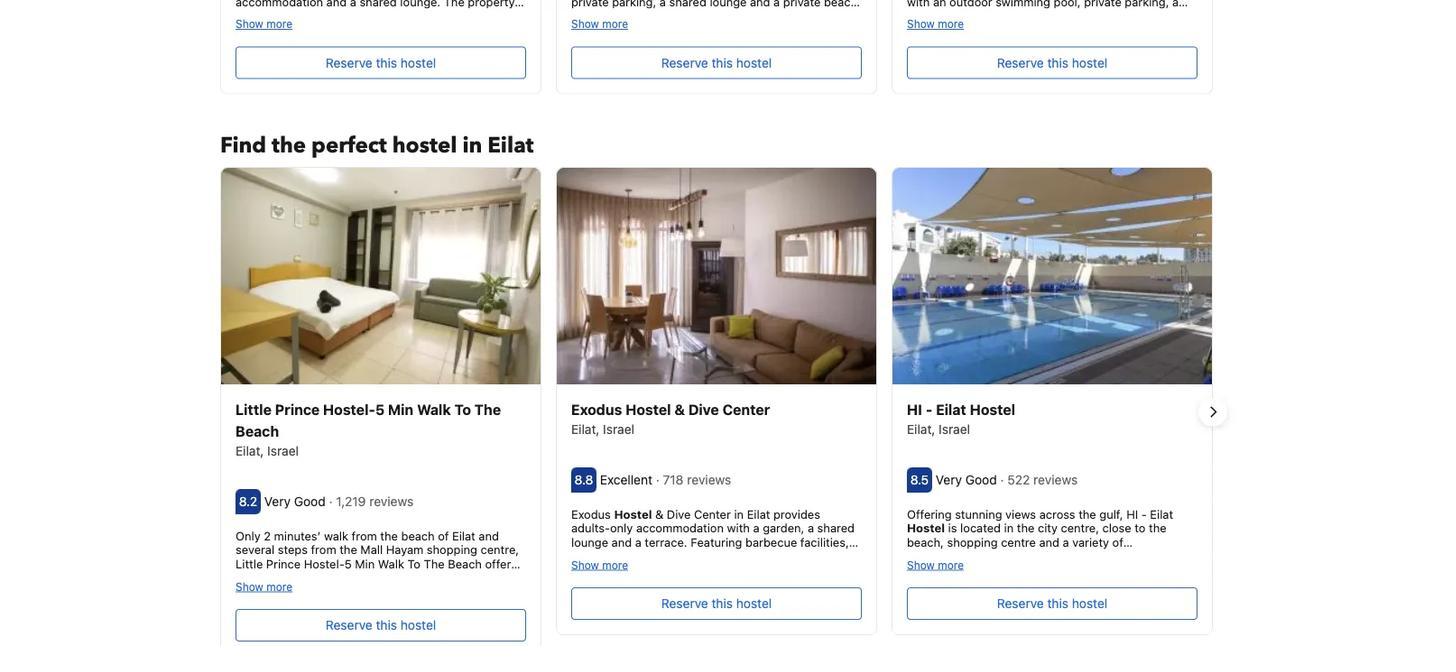 Task type: vqa. For each thing, say whether or not it's contained in the screenshot.
"note" inside the There are strict security procedures at the London Eye. Please note that visitors are required to undergo a noninvasive security check before boarding. You can request to be searched by an officer of the same sex.
no



Task type: locate. For each thing, give the bounding box(es) containing it.
kitchen
[[763, 592, 803, 605]]

a inside with free wifi is also 2.6 km away from barasti beach. the accommodation features karaoke and a shared kitchen.
[[595, 51, 601, 65]]

and up free
[[1026, 592, 1047, 605]]

reserve this hostel inside hi - eilat hostel section
[[997, 596, 1108, 611]]

hostel up the beach,
[[907, 522, 945, 535]]

show more button for with free wifi is also 2.7 km away from barasti beach. guests can enjoy pool views.
[[907, 17, 964, 31]]

is inside is close to several noted attractions, around 1.4 km from papaya beach, 1.5 km from kisuski beach and 1.7 km from the pearl beach. the accommodation provides a shared kitchen and free wifi.
[[632, 550, 641, 563]]

kitchen.
[[645, 51, 689, 65]]

0 horizontal spatial reviews
[[369, 494, 414, 509]]

km inside with free wifi is also 2.7 km away from barasti beach. guests can enjoy pool views.
[[1016, 37, 1033, 51]]

a left the tv
[[998, 592, 1005, 605]]

0 vertical spatial very
[[936, 473, 962, 488]]

& up 718
[[675, 401, 685, 419]]

barasti for views.
[[1095, 37, 1133, 51]]

the inside 'only 2 minutes' walk from the beach of eilat and several steps from the mall hayam shopping centre, little prince hostel-5 min walk to the beach offers air-conditioned rooms located in the very lively tourist area near the night clubs. public parking nearby is free.'
[[424, 557, 445, 571]]

eilat, up 8.5
[[907, 422, 936, 437]]

reserve inside little prince hostel-5 min walk to the beach section
[[326, 618, 373, 633]]

from 718 reviews element
[[656, 473, 735, 488]]

0 vertical spatial hostel-
[[323, 401, 376, 419]]

good up 'minutes''
[[294, 494, 326, 509]]

to inside is located in the city centre, close to the beach, shopping centre and a variety of entertainment venues.
[[1135, 522, 1146, 535]]

choice
[[970, 578, 1006, 591]]

exodus hostel & dive center link
[[572, 399, 862, 421]]

rated very good element for eilat
[[936, 473, 1001, 488]]

dive
[[689, 401, 719, 419], [667, 507, 691, 521]]

rated very good element up "stunning"
[[936, 473, 1001, 488]]

1 horizontal spatial shopping
[[948, 536, 998, 549]]

0 vertical spatial min
[[388, 401, 414, 419]]

show for offering stunning views across the gulf, hi - eilat
[[907, 559, 935, 571]]

1 horizontal spatial to
[[455, 401, 471, 419]]

0 horizontal spatial also
[[701, 23, 723, 37]]

perfect
[[312, 131, 387, 160]]

1 horizontal spatial very
[[936, 473, 962, 488]]

centre, inside 'only 2 minutes' walk from the beach of eilat and several steps from the mall hayam shopping centre, little prince hostel-5 min walk to the beach offers air-conditioned rooms located in the very lively tourist area near the night clubs. public parking nearby is free.'
[[481, 543, 519, 557]]

beach.
[[613, 37, 650, 51], [1137, 37, 1174, 51], [795, 578, 833, 591]]

shopping inside 'only 2 minutes' walk from the beach of eilat and several steps from the mall hayam shopping centre, little prince hostel-5 min walk to the beach offers air-conditioned rooms located in the very lively tourist area near the night clubs. public parking nearby is free.'
[[427, 543, 478, 557]]

1 horizontal spatial eilat,
[[572, 422, 600, 437]]

min inside 'only 2 minutes' walk from the beach of eilat and several steps from the mall hayam shopping centre, little prince hostel-5 min walk to the beach offers air-conditioned rooms located in the very lively tourist area near the night clubs. public parking nearby is free.'
[[355, 557, 375, 571]]

0 horizontal spatial barasti
[[572, 37, 609, 51]]

the inside little prince hostel-5 min walk to the beach eilat, israel
[[475, 401, 501, 419]]

also inside with free wifi is also 2.7 km away from barasti beach. guests can enjoy pool views.
[[971, 37, 994, 51]]

israel up 8.2 very good 1,219 reviews
[[267, 444, 299, 459]]

- inside offering stunning views across the gulf, hi - eilat hostel
[[1142, 507, 1147, 521]]

of right beach
[[438, 529, 449, 543]]

1 horizontal spatial reviews
[[687, 473, 732, 488]]

1 horizontal spatial hi
[[1127, 507, 1139, 521]]

and inside & dive center in eilat provides adults-only accommodation with a garden, a shared lounge and a terrace. featuring barbecue facilities, the
[[612, 536, 632, 549]]

beach up lively
[[448, 557, 482, 571]]

hostel
[[401, 56, 436, 70], [737, 56, 772, 70], [1072, 56, 1108, 70], [393, 131, 457, 160], [737, 596, 772, 611], [1072, 596, 1108, 611], [401, 618, 436, 633]]

0 vertical spatial to
[[1135, 522, 1146, 535]]

little prince hostel-5 min walk to the beach section
[[220, 167, 542, 646]]

0 vertical spatial little
[[236, 401, 272, 419]]

garden,
[[763, 522, 805, 535]]

show more button inside exodus hostel & dive center section
[[572, 558, 628, 571]]

0 vertical spatial center
[[723, 401, 770, 419]]

and down only
[[612, 536, 632, 549]]

and right kitchen on the right bottom
[[806, 592, 826, 605]]

from up features
[[797, 23, 823, 37]]

provides down 1.7
[[662, 592, 709, 605]]

hostel inside offering stunning views across the gulf, hi - eilat hostel
[[907, 522, 945, 535]]

from down walk on the left of the page
[[311, 543, 336, 557]]

this right pool
[[1048, 56, 1069, 70]]

located inside 'only 2 minutes' walk from the beach of eilat and several steps from the mall hayam shopping centre, little prince hostel-5 min walk to the beach offers air-conditioned rooms located in the very lively tourist area near the night clubs. public parking nearby is free.'
[[360, 571, 400, 585]]

show
[[236, 18, 264, 31], [572, 18, 599, 31], [907, 18, 935, 31], [572, 559, 599, 571], [907, 559, 935, 571], [236, 580, 264, 593]]

0 vertical spatial wifi
[[662, 23, 686, 37]]

1,219
[[336, 494, 366, 509]]

papaya
[[680, 564, 719, 577]]

more for with free wifi is also 2.7 km away from barasti beach. guests can enjoy pool views.
[[938, 18, 964, 31]]

good up "stunning"
[[966, 473, 997, 488]]

barbecue
[[746, 536, 798, 549]]

8.8 excellent 718 reviews
[[575, 473, 735, 488]]

1 horizontal spatial wifi
[[932, 37, 956, 51]]

0 horizontal spatial 5
[[345, 557, 352, 571]]

more for with free wifi is also 2.6 km away from barasti beach. the accommodation features karaoke and a shared kitchen.
[[602, 18, 628, 31]]

show more button for offering stunning views across the gulf, hi - eilat
[[907, 558, 964, 571]]

reserve this hostel down papaya on the bottom
[[662, 596, 772, 611]]

1 horizontal spatial rated very good element
[[936, 473, 1001, 488]]

in
[[463, 131, 482, 160], [734, 507, 744, 521], [1005, 522, 1014, 535], [403, 571, 413, 585], [1068, 620, 1078, 634]]

shared down 'beach,'
[[722, 592, 760, 605]]

1 horizontal spatial close
[[1103, 522, 1132, 535]]

this up the find the perfect hostel in eilat
[[376, 56, 397, 70]]

1 horizontal spatial shared
[[722, 592, 760, 605]]

2 vertical spatial shared
[[722, 592, 760, 605]]

km inside with free wifi is also 2.6 km away from barasti beach. the accommodation features karaoke and a shared kitchen.
[[747, 23, 763, 37]]

property types region
[[206, 167, 1228, 646]]

beach inside is close to several noted attractions, around 1.4 km from papaya beach, 1.5 km from kisuski beach and 1.7 km from the pearl beach. the accommodation provides a shared kitchen and free wifi.
[[613, 578, 647, 591]]

prince inside 'only 2 minutes' walk from the beach of eilat and several steps from the mall hayam shopping centre, little prince hostel-5 min walk to the beach offers air-conditioned rooms located in the very lively tourist area near the night clubs. public parking nearby is free.'
[[266, 557, 301, 571]]

reviews inside hi - eilat hostel section
[[1034, 473, 1078, 488]]

0 vertical spatial walk
[[417, 401, 451, 419]]

0 horizontal spatial close
[[644, 550, 673, 563]]

0 vertical spatial close
[[1103, 522, 1132, 535]]

show more button for only 2 minutes' walk from the beach of eilat and several steps from the mall hayam shopping centre, little prince hostel-5 min walk to the beach offers air-conditioned rooms located in the very lively tourist area near the night clubs. public parking nearby is free.
[[236, 580, 293, 593]]

show more inside hi - eilat hostel section
[[907, 559, 964, 571]]

show more for only 2 minutes' walk from the beach of eilat and several steps from the mall hayam shopping centre, little prince hostel-5 min walk to the beach offers air-conditioned rooms located in the very lively tourist area near the night clubs. public parking nearby is free.
[[236, 580, 293, 593]]

also up enjoy
[[971, 37, 994, 51]]

free inside with free wifi is also 2.7 km away from barasti beach. guests can enjoy pool views.
[[907, 37, 929, 51]]

1 vertical spatial very
[[264, 494, 291, 509]]

exodus up 8.8
[[572, 401, 622, 419]]

0 vertical spatial good
[[966, 473, 997, 488]]

centre,
[[1061, 522, 1100, 535], [481, 543, 519, 557]]

eilat
[[488, 131, 534, 160], [936, 401, 967, 419], [747, 507, 771, 521], [1151, 507, 1174, 521], [452, 529, 476, 543]]

1 vertical spatial &
[[656, 507, 664, 521]]

a left terrace.
[[635, 536, 642, 549]]

exodus hostel & dive center image
[[557, 168, 877, 385]]

and inside with free wifi is also 2.6 km away from barasti beach. the accommodation features karaoke and a shared kitchen.
[[572, 51, 592, 65]]

eilat inside & dive center in eilat provides adults-only accommodation with a garden, a shared lounge and a terrace. featuring barbecue facilities, the
[[747, 507, 771, 521]]

0 horizontal spatial away
[[767, 23, 794, 37]]

1 horizontal spatial israel
[[603, 422, 635, 437]]

1 horizontal spatial also
[[971, 37, 994, 51]]

the inside & dive center in eilat provides adults-only accommodation with a garden, a shared lounge and a terrace. featuring barbecue facilities, the
[[572, 550, 589, 563]]

,
[[1152, 578, 1155, 591]]

1 vertical spatial also
[[971, 37, 994, 51]]

away up features
[[767, 23, 794, 37]]

1 vertical spatial -
[[1142, 507, 1147, 521]]

reviews inside exodus hostel & dive center section
[[687, 473, 732, 488]]

and left the 'kitchen.'
[[572, 51, 592, 65]]

and left 1.7
[[651, 578, 671, 591]]

1 horizontal spatial beach
[[448, 557, 482, 571]]

0 vertical spatial located
[[961, 522, 1001, 535]]

1 vertical spatial exodus
[[572, 507, 611, 521]]

0 vertical spatial dive
[[689, 401, 719, 419]]

hi - eilat hostel eilat, israel
[[907, 401, 1016, 437]]

barasti inside with free wifi is also 2.7 km away from barasti beach. guests can enjoy pool views.
[[1095, 37, 1133, 51]]

0 horizontal spatial several
[[236, 543, 275, 557]]

from up mall
[[352, 529, 377, 543]]

and down city
[[1040, 536, 1060, 549]]

the
[[272, 131, 306, 160], [1079, 507, 1097, 521], [1017, 522, 1035, 535], [1149, 522, 1167, 535], [380, 529, 398, 543], [340, 543, 357, 557], [572, 550, 589, 563], [416, 571, 434, 585], [328, 585, 346, 599], [1081, 620, 1099, 634]]

km
[[747, 23, 763, 37], [1016, 37, 1033, 51], [632, 564, 648, 577], [782, 564, 798, 577], [692, 578, 709, 591]]

0 vertical spatial 5
[[376, 401, 385, 419]]

wifi
[[662, 23, 686, 37], [932, 37, 956, 51]]

0 horizontal spatial israel
[[267, 444, 299, 459]]

shared
[[605, 51, 642, 65], [818, 522, 855, 535], [722, 592, 760, 605]]

very right 8.2 on the bottom left of the page
[[264, 494, 291, 509]]

2 little from the top
[[236, 557, 263, 571]]

5
[[376, 401, 385, 419], [345, 557, 352, 571]]

2 horizontal spatial israel
[[939, 422, 971, 437]]

1 horizontal spatial -
[[1142, 507, 1147, 521]]

away inside with free wifi is also 2.7 km away from barasti beach. guests can enjoy pool views.
[[1036, 37, 1064, 51]]

km right 2.6
[[747, 23, 763, 37]]

conditioned
[[254, 571, 319, 585]]

1 vertical spatial close
[[644, 550, 673, 563]]

1 vertical spatial accommodation
[[636, 522, 724, 535]]

1 vertical spatial min
[[355, 557, 375, 571]]

1 horizontal spatial located
[[961, 522, 1001, 535]]

dive up from 718 reviews element
[[689, 401, 719, 419]]

the inside the , all with air conditioning, a tv and fridge. the rooms have private bathrooms. free wi-fi is available throughout and there is an internet point in the lobby.
[[1089, 592, 1110, 605]]

this inside exodus hostel & dive center section
[[712, 596, 733, 611]]

close down gulf,
[[1103, 522, 1132, 535]]

0 vertical spatial also
[[701, 23, 723, 37]]

the inside with free wifi is also 2.6 km away from barasti beach. the accommodation features karaoke and a shared kitchen.
[[653, 37, 674, 51]]

accommodation down 2.6
[[677, 37, 765, 51]]

a up facilities,
[[808, 522, 814, 535]]

free inside is close to several noted attractions, around 1.4 km from papaya beach, 1.5 km from kisuski beach and 1.7 km from the pearl beach. the accommodation provides a shared kitchen and free wifi.
[[830, 592, 851, 605]]

barasti for and
[[572, 37, 609, 51]]

show more inside little prince hostel-5 min walk to the beach section
[[236, 580, 293, 593]]

is down offering
[[949, 522, 958, 535]]

show inside exodus hostel & dive center section
[[572, 559, 599, 571]]

0 vertical spatial provides
[[774, 507, 821, 521]]

with inside & dive center in eilat provides adults-only accommodation with a garden, a shared lounge and a terrace. featuring barbecue facilities, the
[[727, 522, 750, 535]]

hi
[[907, 401, 923, 419], [1127, 507, 1139, 521]]

1 vertical spatial wifi
[[932, 37, 956, 51]]

offering stunning views across the gulf, hi - eilat hostel
[[907, 507, 1174, 535]]

1 vertical spatial free
[[907, 37, 929, 51]]

1 horizontal spatial &
[[675, 401, 685, 419]]

shared inside is close to several noted attractions, around 1.4 km from papaya beach, 1.5 km from kisuski beach and 1.7 km from the pearl beach. the accommodation provides a shared kitchen and free wifi.
[[722, 592, 760, 605]]

rated excellent element
[[600, 473, 656, 488]]

reviews up across
[[1034, 473, 1078, 488]]

beach. inside with free wifi is also 2.6 km away from barasti beach. the accommodation features karaoke and a shared kitchen.
[[613, 37, 650, 51]]

have down 'all'
[[1150, 592, 1176, 605]]

centre, up "offers"
[[481, 543, 519, 557]]

to
[[455, 401, 471, 419], [408, 557, 421, 571]]

rooms up the tv
[[1023, 578, 1057, 591]]

km down papaya on the bottom
[[692, 578, 709, 591]]

1 horizontal spatial centre,
[[1061, 522, 1100, 535]]

reserve this hostel down '2.7'
[[997, 56, 1108, 70]]

&
[[675, 401, 685, 419], [656, 507, 664, 521]]

is up can at top right
[[959, 37, 968, 51]]

show more for with free wifi is also 2.7 km away from barasti beach. guests can enjoy pool views.
[[907, 18, 964, 31]]

show more inside exodus hostel & dive center section
[[572, 559, 628, 571]]

eilat, inside hi - eilat hostel eilat, israel
[[907, 422, 936, 437]]

0 horizontal spatial good
[[294, 494, 326, 509]]

wifi for guests
[[932, 37, 956, 51]]

located up night
[[360, 571, 400, 585]]

the inside the , all with air conditioning, a tv and fridge. the rooms have private bathrooms. free wi-fi is available throughout and there is an internet point in the lobby.
[[1081, 620, 1099, 634]]

beach. for with free wifi is also 2.7 km away from barasti beach. guests can enjoy pool views.
[[1137, 37, 1174, 51]]

0 horizontal spatial rooms
[[322, 571, 356, 585]]

a down papaya on the bottom
[[713, 592, 719, 605]]

1 horizontal spatial beach.
[[795, 578, 833, 591]]

wifi inside with free wifi is also 2.7 km away from barasti beach. guests can enjoy pool views.
[[932, 37, 956, 51]]

more inside little prince hostel-5 min walk to the beach section
[[267, 580, 293, 593]]

0 horizontal spatial shopping
[[427, 543, 478, 557]]

several down only
[[236, 543, 275, 557]]

free.
[[288, 600, 314, 613]]

1 vertical spatial beach
[[448, 557, 482, 571]]

free up "guests"
[[907, 37, 929, 51]]

0 horizontal spatial walk
[[378, 557, 404, 571]]

2
[[264, 529, 271, 543]]

accommodation
[[677, 37, 765, 51], [636, 522, 724, 535], [572, 592, 659, 605]]

reviews
[[687, 473, 732, 488], [1034, 473, 1078, 488], [369, 494, 414, 509]]

away
[[767, 23, 794, 37], [1036, 37, 1064, 51]]

1 vertical spatial center
[[694, 507, 731, 521]]

1 horizontal spatial have
[[1150, 592, 1176, 605]]

free up the 'kitchen.'
[[637, 23, 659, 37]]

& up terrace.
[[656, 507, 664, 521]]

gulf,
[[1100, 507, 1124, 521]]

is down only
[[632, 550, 641, 563]]

exodus inside "exodus hostel & dive center eilat, israel"
[[572, 401, 622, 419]]

0 vertical spatial beach
[[236, 423, 279, 440]]

- up 8.5
[[926, 401, 933, 419]]

very inside hi - eilat hostel section
[[936, 473, 962, 488]]

mall
[[361, 543, 383, 557]]

find
[[220, 131, 266, 160]]

show inside little prince hostel-5 min walk to the beach section
[[236, 580, 264, 593]]

0 horizontal spatial beach.
[[613, 37, 650, 51]]

0 vertical spatial shared
[[605, 51, 642, 65]]

1 horizontal spatial barasti
[[1095, 37, 1133, 51]]

beach
[[236, 423, 279, 440], [448, 557, 482, 571], [613, 578, 647, 591]]

is down area
[[276, 600, 285, 613]]

0 horizontal spatial of
[[438, 529, 449, 543]]

this down clubs.
[[376, 618, 397, 633]]

from right '2.7'
[[1067, 37, 1092, 51]]

reserve this hostel down 2.6
[[662, 56, 772, 70]]

features
[[768, 37, 813, 51]]

1 vertical spatial walk
[[378, 557, 404, 571]]

enjoy
[[972, 51, 1001, 65]]

provides up garden, on the bottom of page
[[774, 507, 821, 521]]

5 inside 'only 2 minutes' walk from the beach of eilat and several steps from the mall hayam shopping centre, little prince hostel-5 min walk to the beach offers air-conditioned rooms located in the very lively tourist area near the night clubs. public parking nearby is free.'
[[345, 557, 352, 571]]

beach up 8.2 on the bottom left of the page
[[236, 423, 279, 440]]

from inside with free wifi is also 2.7 km away from barasti beach. guests can enjoy pool views.
[[1067, 37, 1092, 51]]

0 vertical spatial exodus
[[572, 401, 622, 419]]

steps
[[278, 543, 308, 557]]

wifi up can at top right
[[932, 37, 956, 51]]

and
[[572, 51, 592, 65], [479, 529, 499, 543], [612, 536, 632, 549], [1040, 536, 1060, 549], [651, 578, 671, 591], [1061, 578, 1081, 591], [806, 592, 826, 605], [1026, 592, 1047, 605], [907, 620, 928, 634]]

shared up facilities,
[[818, 522, 855, 535]]

2 horizontal spatial rooms
[[1113, 592, 1147, 605]]

1 horizontal spatial provides
[[774, 507, 821, 521]]

1 barasti from the left
[[572, 37, 609, 51]]

this down 'beach,'
[[712, 596, 733, 611]]

the down views
[[1017, 522, 1035, 535]]

hi up 8.5
[[907, 401, 923, 419]]

a up barbecue
[[753, 522, 760, 535]]

1 horizontal spatial 5
[[376, 401, 385, 419]]

1 horizontal spatial min
[[388, 401, 414, 419]]

shopping down "stunning"
[[948, 536, 998, 549]]

1 exodus from the top
[[572, 401, 622, 419]]

venues.
[[987, 550, 1030, 563]]

0 horizontal spatial to
[[676, 550, 687, 563]]

1 vertical spatial located
[[360, 571, 400, 585]]

beach down 1.4
[[613, 578, 647, 591]]

exodus hostel & dive center eilat, israel
[[572, 401, 770, 437]]

a
[[595, 51, 601, 65], [753, 522, 760, 535], [808, 522, 814, 535], [635, 536, 642, 549], [1063, 536, 1070, 549], [960, 578, 966, 591], [713, 592, 719, 605], [998, 592, 1005, 605]]

1 little from the top
[[236, 401, 272, 419]]

2 horizontal spatial of
[[1113, 536, 1124, 549]]

1 horizontal spatial of
[[1009, 578, 1020, 591]]

show more button
[[236, 17, 293, 31], [572, 17, 628, 31], [907, 17, 964, 31], [572, 558, 628, 571], [907, 558, 964, 571], [236, 580, 293, 593]]

hayam
[[386, 543, 424, 557]]

good for eilat
[[966, 473, 997, 488]]

2 horizontal spatial eilat,
[[907, 422, 936, 437]]

hostel- inside little prince hostel-5 min walk to the beach eilat, israel
[[323, 401, 376, 419]]

0 horizontal spatial wifi
[[662, 23, 686, 37]]

also for 2.7
[[971, 37, 994, 51]]

eilat, up 8.2 on the bottom left of the page
[[236, 444, 264, 459]]

2 barasti from the left
[[1095, 37, 1133, 51]]

reserve this hostel link inside little prince hostel-5 min walk to the beach section
[[236, 609, 526, 642]]

1 vertical spatial rated very good element
[[264, 494, 329, 509]]

1 horizontal spatial free
[[830, 592, 851, 605]]

area
[[274, 585, 298, 599]]

0 vertical spatial accommodation
[[677, 37, 765, 51]]

beach. inside with free wifi is also 2.7 km away from barasti beach. guests can enjoy pool views.
[[1137, 37, 1174, 51]]

hostel inside section
[[1072, 596, 1108, 611]]

this up point
[[1048, 596, 1069, 611]]

accommodation down kisuski
[[572, 592, 659, 605]]

is
[[689, 23, 698, 37], [959, 37, 968, 51], [949, 522, 958, 535], [632, 550, 641, 563], [276, 600, 285, 613], [1073, 606, 1082, 620], [963, 620, 972, 634]]

a inside is located in the city centre, close to the beach, shopping centre and a variety of entertainment venues.
[[1063, 536, 1070, 549]]

shopping up the 'very'
[[427, 543, 478, 557]]

hi - eilat hostel image
[[893, 168, 1213, 385]]

0 horizontal spatial centre,
[[481, 543, 519, 557]]

reviews right "1,219"
[[369, 494, 414, 509]]

1 vertical spatial to
[[408, 557, 421, 571]]

located down "stunning"
[[961, 522, 1001, 535]]

with
[[611, 23, 634, 37], [1158, 23, 1181, 37], [727, 522, 750, 535], [1174, 578, 1197, 591]]

several down featuring
[[690, 550, 729, 563]]

2 horizontal spatial reviews
[[1034, 473, 1078, 488]]

0 vertical spatial &
[[675, 401, 685, 419]]

2 horizontal spatial beach
[[613, 578, 647, 591]]

can
[[949, 51, 969, 65]]

the inside offering stunning views across the gulf, hi - eilat hostel
[[1079, 507, 1097, 521]]

rated very good element
[[936, 473, 1001, 488], [264, 494, 329, 509]]

exodus
[[572, 401, 622, 419], [572, 507, 611, 521]]

centre, up variety at bottom right
[[1061, 522, 1100, 535]]

with inside the , all with air conditioning, a tv and fridge. the rooms have private bathrooms. free wi-fi is available throughout and there is an internet point in the lobby.
[[1174, 578, 1197, 591]]

is left the an
[[963, 620, 972, 634]]

1 vertical spatial centre,
[[481, 543, 519, 557]]

several
[[236, 543, 275, 557], [690, 550, 729, 563]]

rooms
[[322, 571, 356, 585], [1023, 578, 1057, 591], [1113, 592, 1147, 605]]

-
[[926, 401, 933, 419], [1142, 507, 1147, 521]]

accommodation inside with free wifi is also 2.6 km away from barasti beach. the accommodation features karaoke and a shared kitchen.
[[677, 37, 765, 51]]

accommodation inside is close to several noted attractions, around 1.4 km from papaya beach, 1.5 km from kisuski beach and 1.7 km from the pearl beach. the accommodation provides a shared kitchen and free wifi.
[[572, 592, 659, 605]]

shared inside & dive center in eilat provides adults-only accommodation with a garden, a shared lounge and a terrace. featuring barbecue facilities, the
[[818, 522, 855, 535]]

rooms up available
[[1113, 592, 1147, 605]]

available
[[1085, 606, 1133, 620]]

0 vertical spatial rated very good element
[[936, 473, 1001, 488]]

walk
[[417, 401, 451, 419], [378, 557, 404, 571]]

hostel- inside 'only 2 minutes' walk from the beach of eilat and several steps from the mall hayam shopping centre, little prince hostel-5 min walk to the beach offers air-conditioned rooms located in the very lively tourist area near the night clubs. public parking nearby is free.'
[[304, 557, 345, 571]]

0 horizontal spatial -
[[926, 401, 933, 419]]

reserve
[[326, 56, 373, 70], [662, 56, 709, 70], [997, 56, 1044, 70], [662, 596, 709, 611], [997, 596, 1044, 611], [326, 618, 373, 633]]

reviews inside little prince hostel-5 min walk to the beach section
[[369, 494, 414, 509]]

wifi up the 'kitchen.'
[[662, 23, 686, 37]]

have inside the , all with air conditioning, a tv and fridge. the rooms have private bathrooms. free wi-fi is available throughout and there is an internet point in the lobby.
[[1150, 592, 1176, 605]]

from down 'beach,'
[[712, 578, 737, 591]]

more for exodus
[[602, 559, 628, 571]]

a inside is close to several noted attractions, around 1.4 km from papaya beach, 1.5 km from kisuski beach and 1.7 km from the pearl beach. the accommodation provides a shared kitchen and free wifi.
[[713, 592, 719, 605]]

with inside with free wifi is also 2.7 km away from barasti beach. guests can enjoy pool views.
[[1158, 23, 1181, 37]]

shared inside with free wifi is also 2.6 km away from barasti beach. the accommodation features karaoke and a shared kitchen.
[[605, 51, 642, 65]]

views
[[1006, 507, 1037, 521]]

free inside with free wifi is also 2.6 km away from barasti beach. the accommodation features karaoke and a shared kitchen.
[[637, 23, 659, 37]]

away for karaoke
[[767, 23, 794, 37]]

more for offering stunning views across the gulf, hi - eilat
[[938, 559, 964, 571]]

very for -
[[936, 473, 962, 488]]

show for exodus
[[572, 559, 599, 571]]

0 horizontal spatial have
[[931, 578, 957, 591]]

2 vertical spatial accommodation
[[572, 592, 659, 605]]

also inside with free wifi is also 2.6 km away from barasti beach. the accommodation features karaoke and a shared kitchen.
[[701, 23, 723, 37]]

away up views.
[[1036, 37, 1064, 51]]

a up conditioning,
[[960, 578, 966, 591]]

wifi inside with free wifi is also 2.6 km away from barasti beach. the accommodation features karaoke and a shared kitchen.
[[662, 23, 686, 37]]

0 vertical spatial free
[[637, 23, 659, 37]]

also left 2.6
[[701, 23, 723, 37]]

close
[[1103, 522, 1132, 535], [644, 550, 673, 563]]

lively
[[464, 571, 491, 585]]

0 vertical spatial hi
[[907, 401, 923, 419]]

free right kitchen on the right bottom
[[830, 592, 851, 605]]

exodus for exodus hostel
[[572, 507, 611, 521]]

show more for offering stunning views across the gulf, hi - eilat
[[907, 559, 964, 571]]

0 vertical spatial away
[[767, 23, 794, 37]]

shopping inside is located in the city centre, close to the beach, shopping centre and a variety of entertainment venues.
[[948, 536, 998, 549]]

from inside with free wifi is also 2.6 km away from barasti beach. the accommodation features karaoke and a shared kitchen.
[[797, 23, 823, 37]]

free
[[637, 23, 659, 37], [907, 37, 929, 51], [830, 592, 851, 605]]

1.7
[[674, 578, 689, 591]]

2 exodus from the top
[[572, 507, 611, 521]]

1 vertical spatial provides
[[662, 592, 709, 605]]

0 vertical spatial -
[[926, 401, 933, 419]]

show more button inside hi - eilat hostel section
[[907, 558, 964, 571]]

2.7
[[997, 37, 1013, 51]]

center up from 718 reviews element
[[723, 401, 770, 419]]

is left 2.6
[[689, 23, 698, 37]]

0 horizontal spatial shared
[[605, 51, 642, 65]]

variety
[[1073, 536, 1110, 549]]

1 horizontal spatial to
[[1135, 522, 1146, 535]]

reserve this hostel down clubs.
[[326, 618, 436, 633]]

exodus for exodus hostel & dive center eilat, israel
[[572, 401, 622, 419]]

of right variety at bottom right
[[1113, 536, 1124, 549]]

good
[[966, 473, 997, 488], [294, 494, 326, 509]]

israel up excellent
[[603, 422, 635, 437]]

exodus up adults-
[[572, 507, 611, 521]]

0 horizontal spatial min
[[355, 557, 375, 571]]

eilat inside offering stunning views across the gulf, hi - eilat hostel
[[1151, 507, 1174, 521]]

accommodation inside & dive center in eilat provides adults-only accommodation with a garden, a shared lounge and a terrace. featuring barbecue facilities, the
[[636, 522, 724, 535]]

close down terrace.
[[644, 550, 673, 563]]

reserve this hostel inside exodus hostel & dive center section
[[662, 596, 772, 611]]

reserve this hostel link inside hi - eilat hostel section
[[907, 588, 1198, 620]]

0 horizontal spatial provides
[[662, 592, 709, 605]]

center up featuring
[[694, 507, 731, 521]]

- right gulf,
[[1142, 507, 1147, 521]]

shopping
[[948, 536, 998, 549], [427, 543, 478, 557]]

this inside hi - eilat hostel section
[[1048, 596, 1069, 611]]



Task type: describe. For each thing, give the bounding box(es) containing it.
eilat, inside "exodus hostel & dive center eilat, israel"
[[572, 422, 600, 437]]

, all with air conditioning, a tv and fridge. the rooms have private bathrooms. free wi-fi is available throughout and there is an internet point in the lobby.
[[907, 578, 1197, 634]]

provides inside is close to several noted attractions, around 1.4 km from papaya beach, 1.5 km from kisuski beach and 1.7 km from the pearl beach. the accommodation provides a shared kitchen and free wifi.
[[662, 592, 709, 605]]

8.2 very good 1,219 reviews
[[239, 494, 417, 509]]

hi inside offering stunning views across the gulf, hi - eilat hostel
[[1127, 507, 1139, 521]]

exodus hostel
[[572, 507, 652, 521]]

min inside little prince hostel-5 min walk to the beach eilat, israel
[[388, 401, 414, 419]]

guests
[[907, 51, 946, 65]]

close inside is located in the city centre, close to the beach, shopping centre and a variety of entertainment venues.
[[1103, 522, 1132, 535]]

of inside 'only 2 minutes' walk from the beach of eilat and several steps from the mall hayam shopping centre, little prince hostel-5 min walk to the beach offers air-conditioned rooms located in the very lively tourist area near the night clubs. public parking nearby is free.'
[[438, 529, 449, 543]]

bathrooms.
[[948, 606, 1010, 620]]

prince inside little prince hostel-5 min walk to the beach eilat, israel
[[275, 401, 320, 419]]

israel inside "exodus hostel & dive center eilat, israel"
[[603, 422, 635, 437]]

entertainment
[[907, 550, 984, 563]]

is inside 'only 2 minutes' walk from the beach of eilat and several steps from the mall hayam shopping centre, little prince hostel-5 min walk to the beach offers air-conditioned rooms located in the very lively tourist area near the night clubs. public parking nearby is free.'
[[276, 600, 285, 613]]

show more button for with free wifi is also 2.6 km away from barasti beach. the accommodation features karaoke and a shared kitchen.
[[572, 17, 628, 31]]

8.5
[[911, 473, 929, 488]]

little prince hostel-5 min walk to the beach link
[[236, 399, 526, 442]]

is inside with free wifi is also 2.7 km away from barasti beach. guests can enjoy pool views.
[[959, 37, 968, 51]]

1.5
[[763, 564, 779, 577]]

views.
[[1031, 51, 1065, 65]]

near
[[301, 585, 325, 599]]

israel inside little prince hostel-5 min walk to the beach eilat, israel
[[267, 444, 299, 459]]

show more for exodus
[[572, 559, 628, 571]]

522
[[1008, 473, 1031, 488]]

from 522 reviews element
[[1001, 473, 1082, 488]]

only
[[610, 522, 633, 535]]

scored 8.8 element
[[572, 468, 597, 493]]

& dive center in eilat provides adults-only accommodation with a garden, a shared lounge and a terrace. featuring barbecue facilities, the
[[572, 507, 855, 563]]

to inside is close to several noted attractions, around 1.4 km from papaya beach, 1.5 km from kisuski beach and 1.7 km from the pearl beach. the accommodation provides a shared kitchen and free wifi.
[[676, 550, 687, 563]]

the up ,
[[1149, 522, 1167, 535]]

- inside hi - eilat hostel eilat, israel
[[926, 401, 933, 419]]

eilat inside 'only 2 minutes' walk from the beach of eilat and several steps from the mall hayam shopping centre, little prince hostel-5 min walk to the beach offers air-conditioned rooms located in the very lively tourist area near the night clubs. public parking nearby is free.'
[[452, 529, 476, 543]]

adults-
[[572, 522, 610, 535]]

tv
[[1008, 592, 1023, 605]]

beach. inside is close to several noted attractions, around 1.4 km from papaya beach, 1.5 km from kisuski beach and 1.7 km from the pearl beach. the accommodation provides a shared kitchen and free wifi.
[[795, 578, 833, 591]]

located inside is located in the city centre, close to the beach, shopping centre and a variety of entertainment venues.
[[961, 522, 1001, 535]]

is close to several noted attractions, around 1.4 km from papaya beach, 1.5 km from kisuski beach and 1.7 km from the pearl beach. the accommodation provides a shared kitchen and free wifi.
[[572, 550, 857, 620]]

1 horizontal spatial rooms
[[1023, 578, 1057, 591]]

the right find
[[272, 131, 306, 160]]

excellent
[[600, 473, 653, 488]]

show for only 2 minutes' walk from the beach of eilat and several steps from the mall hayam shopping centre, little prince hostel-5 min walk to the beach offers air-conditioned rooms located in the very lively tourist area near the night clubs. public parking nearby is free.
[[236, 580, 264, 593]]

hostel inside "exodus hostel & dive center eilat, israel"
[[626, 401, 671, 419]]

rated very good element for hostel-
[[264, 494, 329, 509]]

and inside 'only 2 minutes' walk from the beach of eilat and several steps from the mall hayam shopping centre, little prince hostel-5 min walk to the beach offers air-conditioned rooms located in the very lively tourist area near the night clubs. public parking nearby is free.'
[[479, 529, 499, 543]]

across
[[1040, 507, 1076, 521]]

this down 2.6
[[712, 56, 733, 70]]

718
[[663, 473, 684, 488]]

1.4
[[613, 564, 629, 577]]

in inside is located in the city centre, close to the beach, shopping centre and a variety of entertainment venues.
[[1005, 522, 1014, 535]]

very for prince
[[264, 494, 291, 509]]

reserve this hostel inside little prince hostel-5 min walk to the beach section
[[326, 618, 436, 633]]

find the perfect hostel in eilat
[[220, 131, 534, 160]]

israel inside hi - eilat hostel eilat, israel
[[939, 422, 971, 437]]

dive inside & dive center in eilat provides adults-only accommodation with a garden, a shared lounge and a terrace. featuring barbecue facilities, the
[[667, 507, 691, 521]]

next image
[[1203, 401, 1224, 423]]

km down the 'attractions,'
[[782, 564, 798, 577]]

to inside 'only 2 minutes' walk from the beach of eilat and several steps from the mall hayam shopping centre, little prince hostel-5 min walk to the beach offers air-conditioned rooms located in the very lively tourist area near the night clubs. public parking nearby is free.'
[[408, 557, 421, 571]]

is inside is located in the city centre, close to the beach, shopping centre and a variety of entertainment venues.
[[949, 522, 958, 535]]

around
[[572, 564, 610, 577]]

free
[[1014, 606, 1038, 620]]

center inside "exodus hostel & dive center eilat, israel"
[[723, 401, 770, 419]]

private
[[907, 606, 945, 620]]

several inside is close to several noted attractions, around 1.4 km from papaya beach, 1.5 km from kisuski beach and 1.7 km from the pearl beach. the accommodation provides a shared kitchen and free wifi.
[[690, 550, 729, 563]]

reviews for hi - eilat hostel
[[1034, 473, 1078, 488]]

featuring
[[691, 536, 743, 549]]

and up fridge. at the right bottom of the page
[[1061, 578, 1081, 591]]

with inside with free wifi is also 2.6 km away from barasti beach. the accommodation features karaoke and a shared kitchen.
[[611, 23, 634, 37]]

beach. for with free wifi is also 2.6 km away from barasti beach. the accommodation features karaoke and a shared kitchen.
[[613, 37, 650, 51]]

wi-
[[1041, 606, 1061, 620]]

only
[[236, 529, 261, 543]]

dive inside "exodus hostel & dive center eilat, israel"
[[689, 401, 719, 419]]

of inside is located in the city centre, close to the beach, shopping centre and a variety of entertainment venues.
[[1113, 536, 1124, 549]]

km right 1.4
[[632, 564, 648, 577]]

walk inside 'only 2 minutes' walk from the beach of eilat and several steps from the mall hayam shopping centre, little prince hostel-5 min walk to the beach offers air-conditioned rooms located in the very lively tourist area near the night clubs. public parking nearby is free.'
[[378, 557, 404, 571]]

from up 1.7
[[652, 564, 677, 577]]

with free wifi is also 2.6 km away from barasti beach. the accommodation features karaoke and a shared kitchen.
[[572, 23, 859, 65]]

offering
[[907, 507, 952, 521]]

wifi for the
[[662, 23, 686, 37]]

5 inside little prince hostel-5 min walk to the beach eilat, israel
[[376, 401, 385, 419]]

beach,
[[907, 536, 944, 549]]

offers
[[485, 557, 517, 571]]

and inside is located in the city centre, close to the beach, shopping centre and a variety of entertainment venues.
[[1040, 536, 1060, 549]]

reserve inside hi - eilat hostel section
[[997, 596, 1044, 611]]

pearl
[[764, 578, 792, 591]]

nearby
[[236, 600, 273, 613]]

eilat inside hi - eilat hostel eilat, israel
[[936, 401, 967, 419]]

hostel inside section
[[737, 596, 772, 611]]

air
[[907, 592, 921, 605]]

minutes'
[[274, 529, 321, 543]]

show more button for exodus
[[572, 558, 628, 571]]

night
[[349, 585, 377, 599]]

point
[[1037, 620, 1065, 634]]

walk
[[324, 529, 349, 543]]

beach,
[[723, 564, 760, 577]]

show more for with free wifi is also 2.6 km away from barasti beach. the accommodation features karaoke and a shared kitchen.
[[572, 18, 628, 31]]

eilat, inside little prince hostel-5 min walk to the beach eilat, israel
[[236, 444, 264, 459]]

reserve this hostel up the find the perfect hostel in eilat
[[326, 56, 436, 70]]

terrace.
[[645, 536, 688, 549]]

little prince hostel-5 min walk to the beach eilat, israel
[[236, 401, 501, 459]]

internet
[[991, 620, 1034, 634]]

free for the
[[637, 23, 659, 37]]

there
[[931, 620, 959, 634]]

show for with free wifi is also 2.7 km away from barasti beach. guests can enjoy pool views.
[[907, 18, 935, 31]]

in inside 'only 2 minutes' walk from the beach of eilat and several steps from the mall hayam shopping centre, little prince hostel-5 min walk to the beach offers air-conditioned rooms located in the very lively tourist area near the night clubs. public parking nearby is free.'
[[403, 571, 413, 585]]

the right near
[[328, 585, 346, 599]]

little inside little prince hostel-5 min walk to the beach eilat, israel
[[236, 401, 272, 419]]

fi
[[1061, 606, 1070, 620]]

away for pool
[[1036, 37, 1064, 51]]

to inside little prince hostel-5 min walk to the beach eilat, israel
[[455, 401, 471, 419]]

air-
[[236, 571, 254, 585]]

hostel inside section
[[401, 618, 436, 633]]

this inside little prince hostel-5 min walk to the beach section
[[376, 618, 397, 633]]

from down the 'attractions,'
[[802, 564, 827, 577]]

in inside & dive center in eilat provides adults-only accommodation with a garden, a shared lounge and a terrace. featuring barbecue facilities, the
[[734, 507, 744, 521]]

stunning
[[955, 507, 1003, 521]]

throughout
[[1136, 606, 1197, 620]]

8.2
[[239, 494, 257, 509]]

& inside & dive center in eilat provides adults-only accommodation with a garden, a shared lounge and a terrace. featuring barbecue facilities, the
[[656, 507, 664, 521]]

in inside the , all with air conditioning, a tv and fridge. the rooms have private bathrooms. free wi-fi is available throughout and there is an internet point in the lobby.
[[1068, 620, 1078, 634]]

from 1,219 reviews element
[[329, 494, 417, 509]]

free for guests
[[907, 37, 929, 51]]

also for 2.6
[[701, 23, 723, 37]]

with free wifi is also 2.7 km away from barasti beach. guests can enjoy pool views.
[[907, 23, 1181, 65]]

walk inside little prince hostel-5 min walk to the beach eilat, israel
[[417, 401, 451, 419]]

very
[[437, 571, 461, 585]]

rooms inside 'only 2 minutes' walk from the beach of eilat and several steps from the mall hayam shopping centre, little prince hostel-5 min walk to the beach offers air-conditioned rooms located in the very lively tourist area near the night clubs. public parking nearby is free.'
[[322, 571, 356, 585]]

pool
[[1004, 51, 1028, 65]]

fridge.
[[1050, 592, 1086, 605]]

the up the hayam
[[380, 529, 398, 543]]

scored 8.2 element
[[236, 489, 261, 515]]

public
[[416, 585, 450, 599]]

wifi.
[[572, 606, 599, 620]]

show for with free wifi is also 2.6 km away from barasti beach. the accommodation features karaoke and a shared kitchen.
[[572, 18, 599, 31]]

city
[[1038, 522, 1058, 535]]

is right fi
[[1073, 606, 1082, 620]]

more for only 2 minutes' walk from the beach of eilat and several steps from the mall hayam shopping centre, little prince hostel-5 min walk to the beach offers air-conditioned rooms located in the very lively tourist area near the night clubs. public parking nearby is free.
[[267, 580, 293, 593]]

hostel inside hi - eilat hostel eilat, israel
[[970, 401, 1016, 419]]

the down walk on the left of the page
[[340, 543, 357, 557]]

8.5 very good 522 reviews
[[911, 473, 1082, 488]]

hi inside hi - eilat hostel eilat, israel
[[907, 401, 923, 419]]

hi - eilat hostel section
[[892, 167, 1213, 635]]

centre
[[1001, 536, 1036, 549]]

an
[[975, 620, 988, 634]]

beach
[[401, 529, 435, 543]]

and down private
[[907, 620, 928, 634]]

the up the public in the left of the page
[[416, 571, 434, 585]]

centre, inside is located in the city centre, close to the beach, shopping centre and a variety of entertainment venues.
[[1061, 522, 1100, 535]]

little inside 'only 2 minutes' walk from the beach of eilat and several steps from the mall hayam shopping centre, little prince hostel-5 min walk to the beach offers air-conditioned rooms located in the very lively tourist area near the night clubs. public parking nearby is free.'
[[236, 557, 263, 571]]

only 2 minutes' walk from the beach of eilat and several steps from the mall hayam shopping centre, little prince hostel-5 min walk to the beach offers air-conditioned rooms located in the very lively tourist area near the night clubs. public parking nearby is free.
[[236, 529, 519, 613]]

conditioning,
[[924, 592, 995, 605]]

is located in the city centre, close to the beach, shopping centre and a variety of entertainment venues.
[[907, 522, 1167, 563]]

beach inside 'only 2 minutes' walk from the beach of eilat and several steps from the mall hayam shopping centre, little prince hostel-5 min walk to the beach offers air-conditioned rooms located in the very lively tourist area near the night clubs. public parking nearby is free.'
[[448, 557, 482, 571]]

all
[[1159, 578, 1171, 591]]

lounge
[[572, 536, 609, 549]]

reviews for little prince hostel-5 min walk to the beach
[[369, 494, 414, 509]]

good for hostel-
[[294, 494, 326, 509]]

lobby.
[[1102, 620, 1134, 634]]

provides inside & dive center in eilat provides adults-only accommodation with a garden, a shared lounge and a terrace. featuring barbecue facilities, the
[[774, 507, 821, 521]]

several inside 'only 2 minutes' walk from the beach of eilat and several steps from the mall hayam shopping centre, little prince hostel-5 min walk to the beach offers air-conditioned rooms located in the very lively tourist area near the night clubs. public parking nearby is free.'
[[236, 543, 275, 557]]

reserve inside exodus hostel & dive center section
[[662, 596, 709, 611]]

little prince hostel-5 min walk to the beach image
[[221, 168, 541, 385]]

a inside the , all with air conditioning, a tv and fridge. the rooms have private bathrooms. free wi-fi is available throughout and there is an internet point in the lobby.
[[998, 592, 1005, 605]]

scored 8.5 element
[[907, 468, 933, 493]]

clubs.
[[380, 585, 413, 599]]

2.6
[[726, 23, 744, 37]]

exodus hostel & dive center section
[[556, 167, 878, 635]]

noted
[[733, 550, 764, 563]]

hostel up only
[[614, 507, 652, 521]]

facilities,
[[801, 536, 849, 549]]

attractions,
[[767, 550, 830, 563]]

hi - eilat hostel link
[[907, 399, 1198, 421]]



